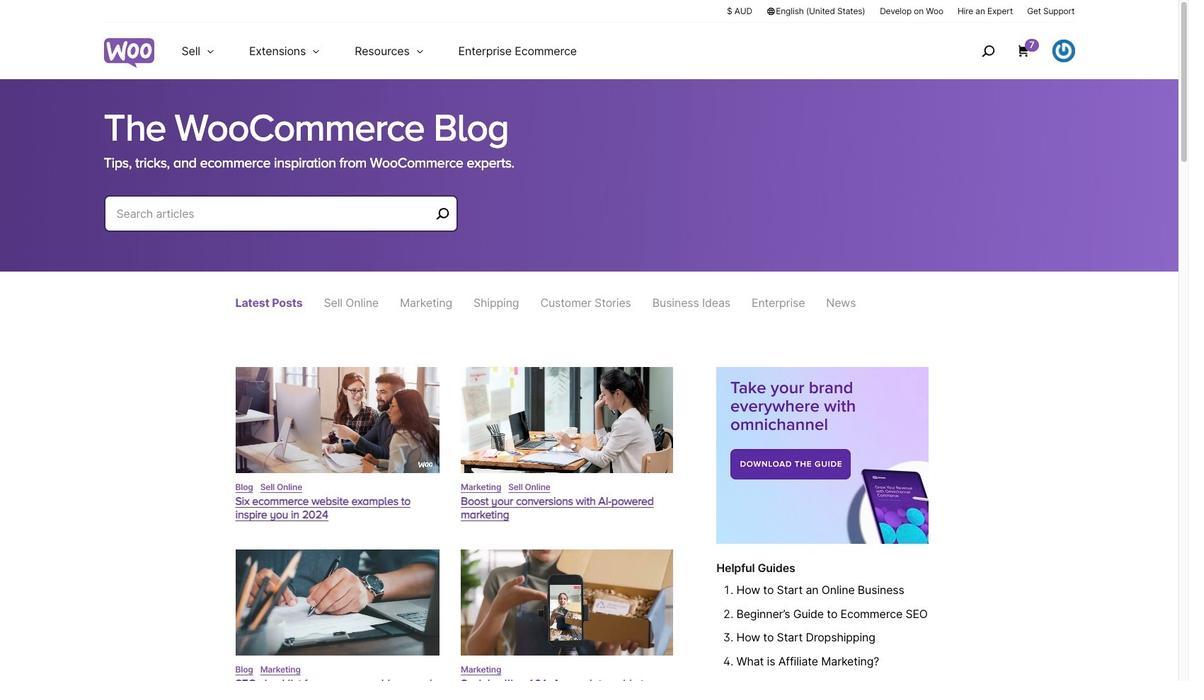 Task type: locate. For each thing, give the bounding box(es) containing it.
seo checklist for ecommerce, blogs, and online businesses image
[[235, 550, 440, 656]]

service navigation menu element
[[952, 28, 1075, 74]]

None search field
[[104, 195, 458, 249]]



Task type: vqa. For each thing, say whether or not it's contained in the screenshot.
Search icon
yes



Task type: describe. For each thing, give the bounding box(es) containing it.
social selling 101: a complete guide to social sales success image
[[461, 550, 673, 656]]

Search articles search field
[[116, 204, 431, 224]]

open account menu image
[[1052, 40, 1075, 62]]

business owner working at her desk image
[[461, 368, 673, 474]]

search image
[[977, 40, 1000, 62]]

three people looking at inspiration sites on their computer image
[[235, 368, 440, 474]]



